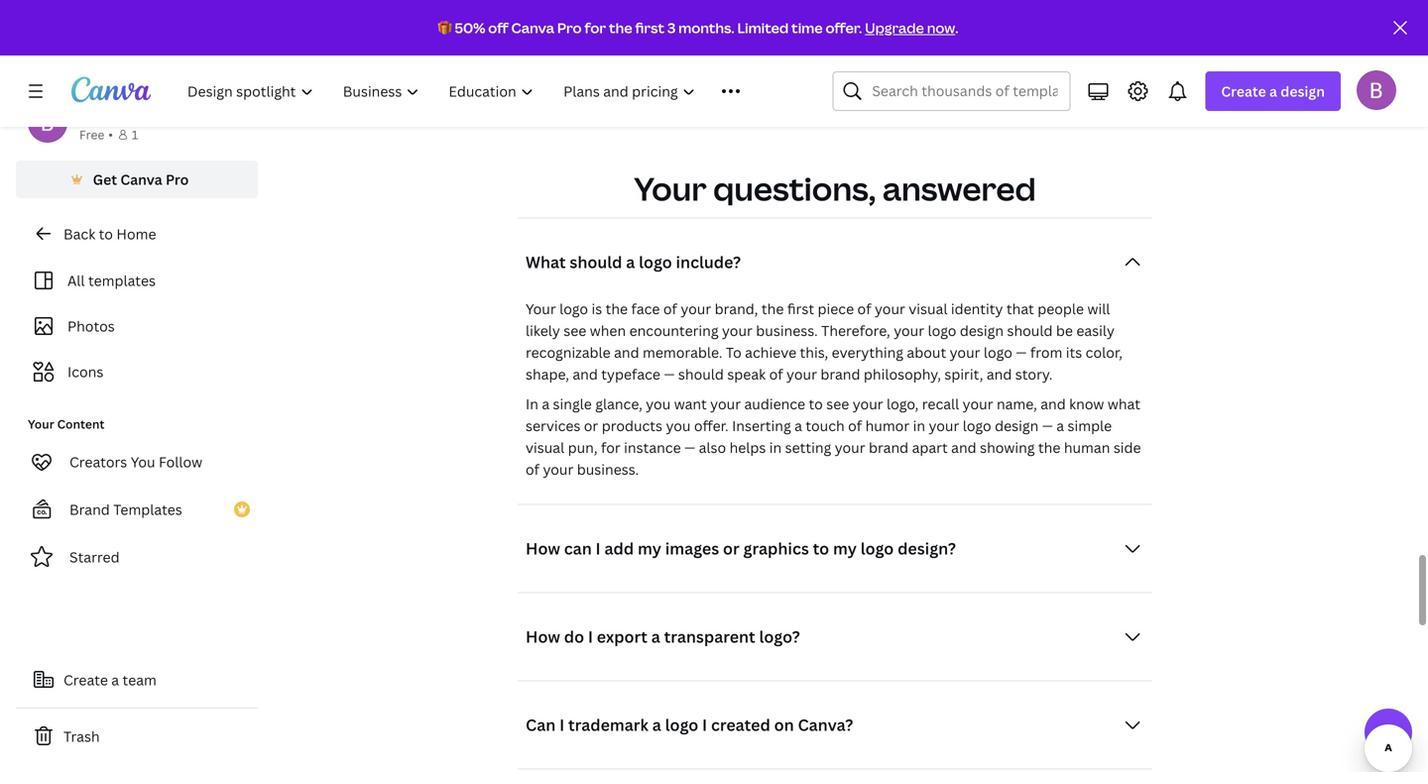 Task type: describe. For each thing, give the bounding box(es) containing it.
when
[[590, 321, 626, 340]]

back to home
[[63, 225, 156, 244]]

human
[[1064, 438, 1110, 457]]

how can i add my images or graphics to my logo design?
[[526, 538, 956, 559]]

logo left the design? at right
[[861, 538, 894, 559]]

all
[[67, 271, 85, 290]]

your down "touch"
[[835, 438, 866, 457]]

trash
[[63, 728, 100, 746]]

design inside in a single glance, you want your audience to see your logo, recall your name, and know what services or products you offer. inserting a touch of humor in your logo design — a simple visual pun, for instance — also helps in setting your brand apart and showing the human side of your business.
[[995, 417, 1039, 435]]

setting
[[785, 438, 832, 457]]

want
[[674, 395, 707, 414]]

achieve
[[745, 343, 797, 362]]

logo up "face" at left top
[[639, 251, 672, 273]]

simple
[[1068, 417, 1112, 435]]

business. inside your logo is the face of your brand, the first piece of your visual identity that people will likely see when encountering your business. therefore, your logo design should be easily recognizable and memorable. to achieve this, everything about your logo — from its color, shape, and typeface — should speak of your brand philosophy, spirit, and story.
[[756, 321, 818, 340]]

know
[[1069, 395, 1104, 414]]

brand templates
[[69, 500, 182, 519]]

brand
[[69, 500, 110, 519]]

what
[[526, 251, 566, 273]]

speak
[[727, 365, 766, 384]]

of down services
[[526, 460, 540, 479]]

get canva pro
[[93, 170, 189, 189]]

about
[[907, 343, 946, 362]]

icons link
[[28, 353, 246, 391]]

i left created
[[702, 715, 707, 736]]

how can i add my images or graphics to my logo design? button
[[518, 529, 1153, 569]]

1 horizontal spatial pro
[[557, 18, 582, 37]]

can
[[564, 538, 592, 559]]

2 horizontal spatial your
[[634, 167, 707, 210]]

pun,
[[568, 438, 598, 457]]

or inside "how can i add my images or graphics to my logo design?" dropdown button
[[723, 538, 740, 559]]

philosophy,
[[864, 365, 941, 384]]

a inside dropdown button
[[652, 715, 661, 736]]

what should a logo include?
[[526, 251, 741, 273]]

1 horizontal spatial canva
[[511, 18, 555, 37]]

icons
[[67, 363, 103, 381]]

audience
[[744, 395, 806, 414]]

people
[[1038, 300, 1084, 318]]

1 my from the left
[[638, 538, 662, 559]]

photos link
[[28, 307, 246, 345]]

in a single glance, you want your audience to see your logo, recall your name, and know what services or products you offer. inserting a touch of humor in your logo design — a simple visual pun, for instance — also helps in setting your brand apart and showing the human side of your business.
[[526, 395, 1141, 479]]

color,
[[1086, 343, 1123, 362]]

how do i export a transparent logo?
[[526, 626, 800, 648]]

a inside button
[[111, 671, 119, 690]]

0 vertical spatial for
[[585, 18, 606, 37]]

single
[[553, 395, 592, 414]]

graphics
[[743, 538, 809, 559]]

of down 'achieve'
[[769, 365, 783, 384]]

for inside in a single glance, you want your audience to see your logo, recall your name, and know what services or products you offer. inserting a touch of humor in your logo design — a simple visual pun, for instance — also helps in setting your brand apart and showing the human side of your business.
[[601, 438, 621, 457]]

how for how can i add my images or graphics to my logo design?
[[526, 538, 560, 559]]

2 vertical spatial should
[[678, 365, 724, 384]]

— left the simple
[[1042, 417, 1053, 435]]

the right brand, in the top right of the page
[[762, 300, 784, 318]]

your down pun,
[[543, 460, 574, 479]]

likely
[[526, 321, 560, 340]]

0 vertical spatial first
[[635, 18, 665, 37]]

from
[[1030, 343, 1063, 362]]

recognizable
[[526, 343, 611, 362]]

upgrade
[[865, 18, 924, 37]]

1 horizontal spatial offer.
[[826, 18, 862, 37]]

logo left is
[[560, 300, 588, 318]]

templates
[[88, 271, 156, 290]]

🎁 50% off canva pro for the first 3 months. limited time offer. upgrade now .
[[438, 18, 959, 37]]

— left from
[[1016, 343, 1027, 362]]

follow
[[159, 453, 202, 472]]

typeface
[[601, 365, 661, 384]]

your content
[[28, 416, 104, 432]]

logo,
[[887, 395, 919, 414]]

visual inside your logo is the face of your brand, the first piece of your visual identity that people will likely see when encountering your business. therefore, your logo design should be easily recognizable and memorable. to achieve this, everything about your logo — from its color, shape, and typeface — should speak of your brand philosophy, spirit, and story.
[[909, 300, 948, 318]]

visual inside in a single glance, you want your audience to see your logo, recall your name, and know what services or products you offer. inserting a touch of humor in your logo design — a simple visual pun, for instance — also helps in setting your brand apart and showing the human side of your business.
[[526, 438, 565, 457]]

of up the encountering
[[663, 300, 677, 318]]

can i trademark a logo i created on canva?
[[526, 715, 853, 736]]

helps
[[730, 438, 766, 457]]

add
[[605, 538, 634, 559]]

logo?
[[759, 626, 800, 648]]

see inside your logo is the face of your brand, the first piece of your visual identity that people will likely see when encountering your business. therefore, your logo design should be easily recognizable and memorable. to achieve this, everything about your logo — from its color, shape, and typeface — should speak of your brand philosophy, spirit, and story.
[[564, 321, 587, 340]]

of up therefore,
[[858, 300, 871, 318]]

encountering
[[629, 321, 719, 340]]

story.
[[1015, 365, 1053, 384]]

business. inside in a single glance, you want your audience to see your logo, recall your name, and know what services or products you offer. inserting a touch of humor in your logo design — a simple visual pun, for instance — also helps in setting your brand apart and showing the human side of your business.
[[577, 460, 639, 479]]

create a design button
[[1206, 71, 1341, 111]]

how for how do i export a transparent logo?
[[526, 626, 560, 648]]

get canva pro button
[[16, 161, 258, 198]]

templates
[[113, 500, 182, 519]]

create a team button
[[16, 661, 258, 700]]

and right 'apart'
[[951, 438, 977, 457]]

your up therefore,
[[875, 300, 905, 318]]

Search search field
[[872, 72, 1058, 110]]

humor
[[866, 417, 910, 435]]

your down spirit,
[[963, 395, 993, 414]]

limited
[[737, 18, 789, 37]]

this,
[[800, 343, 828, 362]]

to for in a single glance, you want your audience to see your logo, recall your name, and know what services or products you offer. inserting a touch of humor in your logo design — a simple visual pun, for instance — also helps in setting your brand apart and showing the human side of your business.
[[809, 395, 823, 414]]

instance
[[624, 438, 681, 457]]

free •
[[79, 126, 113, 143]]

spirit,
[[945, 365, 983, 384]]

inserting
[[732, 417, 791, 435]]

your for content
[[28, 416, 54, 432]]

the left 3
[[609, 18, 632, 37]]

memorable.
[[643, 343, 723, 362]]

services
[[526, 417, 581, 435]]

export
[[597, 626, 648, 648]]

touch
[[806, 417, 845, 435]]

all templates
[[67, 271, 156, 290]]

get
[[93, 170, 117, 189]]

on
[[774, 715, 794, 736]]

created
[[711, 715, 771, 736]]

creators you follow link
[[16, 442, 258, 482]]

canva?
[[798, 715, 853, 736]]

all templates link
[[28, 262, 246, 300]]

off
[[488, 18, 509, 37]]

what should a logo include? button
[[518, 243, 1153, 282]]

everything
[[832, 343, 904, 362]]

to for how can i add my images or graphics to my logo design?
[[813, 538, 829, 559]]



Task type: vqa. For each thing, say whether or not it's contained in the screenshot.
What should a logo include? in the top of the page
yes



Task type: locate. For each thing, give the bounding box(es) containing it.
first left piece
[[787, 300, 814, 318]]

1 horizontal spatial brand
[[869, 438, 909, 457]]

of right "touch"
[[848, 417, 862, 435]]

the right is
[[606, 300, 628, 318]]

visual
[[909, 300, 948, 318], [526, 438, 565, 457]]

its
[[1066, 343, 1082, 362]]

should up is
[[570, 251, 622, 273]]

bob builder image
[[1357, 70, 1397, 110]]

pro right off
[[557, 18, 582, 37]]

0 vertical spatial design
[[1281, 82, 1325, 101]]

None search field
[[833, 71, 1071, 111]]

to inside in a single glance, you want your audience to see your logo, recall your name, and know what services or products you offer. inserting a touch of humor in your logo design — a simple visual pun, for instance — also helps in setting your brand apart and showing the human side of your business.
[[809, 395, 823, 414]]

0 horizontal spatial offer.
[[694, 417, 729, 435]]

how to design your logo for free image
[[821, 0, 1428, 67]]

and down recognizable in the left of the page
[[573, 365, 598, 384]]

pro up back to home link
[[166, 170, 189, 189]]

transparent
[[664, 626, 756, 648]]

your
[[634, 167, 707, 210], [526, 300, 556, 318], [28, 416, 54, 432]]

can
[[526, 715, 556, 736]]

trademark
[[568, 715, 649, 736]]

1 vertical spatial pro
[[166, 170, 189, 189]]

upgrade now button
[[865, 18, 955, 37]]

or
[[584, 417, 598, 435], [723, 538, 740, 559]]

back to home link
[[16, 214, 258, 254]]

creators you follow
[[69, 453, 202, 472]]

•
[[108, 126, 113, 143]]

my
[[638, 538, 662, 559], [833, 538, 857, 559]]

back
[[63, 225, 95, 244]]

1 horizontal spatial create
[[1221, 82, 1266, 101]]

your up about
[[894, 321, 925, 340]]

questions,
[[713, 167, 876, 210]]

creators
[[69, 453, 127, 472]]

design inside your logo is the face of your brand, the first piece of your visual identity that people will likely see when encountering your business. therefore, your logo design should be easily recognizable and memorable. to achieve this, everything about your logo — from its color, shape, and typeface — should speak of your brand philosophy, spirit, and story.
[[960, 321, 1004, 340]]

also
[[699, 438, 726, 457]]

1 vertical spatial for
[[601, 438, 621, 457]]

2 vertical spatial to
[[813, 538, 829, 559]]

design down identity
[[960, 321, 1004, 340]]

0 vertical spatial to
[[99, 225, 113, 244]]

0 vertical spatial your
[[634, 167, 707, 210]]

team
[[123, 671, 157, 690]]

content
[[57, 416, 104, 432]]

0 horizontal spatial or
[[584, 417, 598, 435]]

time
[[792, 18, 823, 37]]

can i trademark a logo i created on canva? button
[[518, 706, 1153, 745]]

to
[[726, 343, 742, 362]]

—
[[1016, 343, 1027, 362], [664, 365, 675, 384], [1042, 417, 1053, 435], [684, 438, 696, 457]]

for left 3
[[585, 18, 606, 37]]

0 horizontal spatial visual
[[526, 438, 565, 457]]

see up recognizable in the left of the page
[[564, 321, 587, 340]]

the inside in a single glance, you want your audience to see your logo, recall your name, and know what services or products you offer. inserting a touch of humor in your logo design — a simple visual pun, for instance — also helps in setting your brand apart and showing the human side of your business.
[[1038, 438, 1061, 457]]

i right do
[[588, 626, 593, 648]]

1 vertical spatial first
[[787, 300, 814, 318]]

logo up about
[[928, 321, 957, 340]]

to
[[99, 225, 113, 244], [809, 395, 823, 414], [813, 538, 829, 559]]

your down this, on the right top
[[787, 365, 817, 384]]

2 vertical spatial design
[[995, 417, 1039, 435]]

0 vertical spatial offer.
[[826, 18, 862, 37]]

therefore,
[[821, 321, 891, 340]]

identity
[[951, 300, 1003, 318]]

0 horizontal spatial see
[[564, 321, 587, 340]]

2 how from the top
[[526, 626, 560, 648]]

and up 'typeface'
[[614, 343, 639, 362]]

0 vertical spatial visual
[[909, 300, 948, 318]]

see
[[564, 321, 587, 340], [827, 395, 849, 414]]

2 my from the left
[[833, 538, 857, 559]]

50%
[[455, 18, 485, 37]]

your up what should a logo include?
[[634, 167, 707, 210]]

should down memorable.
[[678, 365, 724, 384]]

0 horizontal spatial should
[[570, 251, 622, 273]]

— left the also
[[684, 438, 696, 457]]

1 vertical spatial you
[[666, 417, 691, 435]]

visual up about
[[909, 300, 948, 318]]

your down brand, in the top right of the page
[[722, 321, 753, 340]]

visual down services
[[526, 438, 565, 457]]

0 vertical spatial you
[[646, 395, 671, 414]]

your right want
[[710, 395, 741, 414]]

0 horizontal spatial my
[[638, 538, 662, 559]]

0 vertical spatial create
[[1221, 82, 1266, 101]]

your
[[681, 300, 711, 318], [875, 300, 905, 318], [722, 321, 753, 340], [894, 321, 925, 340], [950, 343, 980, 362], [787, 365, 817, 384], [710, 395, 741, 414], [853, 395, 883, 414], [963, 395, 993, 414], [929, 417, 959, 435], [835, 438, 866, 457], [543, 460, 574, 479]]

products
[[602, 417, 663, 435]]

showing
[[980, 438, 1035, 457]]

1 vertical spatial brand
[[869, 438, 909, 457]]

is
[[592, 300, 602, 318]]

should
[[570, 251, 622, 273], [1007, 321, 1053, 340], [678, 365, 724, 384]]

you down want
[[666, 417, 691, 435]]

answered
[[883, 167, 1036, 210]]

apart
[[912, 438, 948, 457]]

the
[[609, 18, 632, 37], [606, 300, 628, 318], [762, 300, 784, 318], [1038, 438, 1061, 457]]

design inside create a design dropdown button
[[1281, 82, 1325, 101]]

create a design
[[1221, 82, 1325, 101]]

1 vertical spatial offer.
[[694, 417, 729, 435]]

0 vertical spatial see
[[564, 321, 587, 340]]

you left want
[[646, 395, 671, 414]]

1 vertical spatial your
[[526, 300, 556, 318]]

1 how from the top
[[526, 538, 560, 559]]

canva right off
[[511, 18, 555, 37]]

logo left from
[[984, 343, 1013, 362]]

shape,
[[526, 365, 569, 384]]

create for create a design
[[1221, 82, 1266, 101]]

create inside dropdown button
[[1221, 82, 1266, 101]]

canva right get
[[120, 170, 162, 189]]

— down memorable.
[[664, 365, 675, 384]]

be
[[1056, 321, 1073, 340]]

1 vertical spatial see
[[827, 395, 849, 414]]

first inside your logo is the face of your brand, the first piece of your visual identity that people will likely see when encountering your business. therefore, your logo design should be easily recognizable and memorable. to achieve this, everything about your logo — from its color, shape, and typeface — should speak of your brand philosophy, spirit, and story.
[[787, 300, 814, 318]]

brand inside in a single glance, you want your audience to see your logo, recall your name, and know what services or products you offer. inserting a touch of humor in your logo design — a simple visual pun, for instance — also helps in setting your brand apart and showing the human side of your business.
[[869, 438, 909, 457]]

or right images
[[723, 538, 740, 559]]

offer. up the also
[[694, 417, 729, 435]]

0 vertical spatial canva
[[511, 18, 555, 37]]

your up spirit,
[[950, 343, 980, 362]]

recall
[[922, 395, 959, 414]]

business. down pun,
[[577, 460, 639, 479]]

0 horizontal spatial create
[[63, 671, 108, 690]]

to right graphics
[[813, 538, 829, 559]]

trash link
[[16, 717, 258, 757]]

my right graphics
[[833, 538, 857, 559]]

0 horizontal spatial canva
[[120, 170, 162, 189]]

1 vertical spatial or
[[723, 538, 740, 559]]

logo up showing
[[963, 417, 992, 435]]

of
[[663, 300, 677, 318], [858, 300, 871, 318], [769, 365, 783, 384], [848, 417, 862, 435], [526, 460, 540, 479]]

design down name,
[[995, 417, 1039, 435]]

canva
[[511, 18, 555, 37], [120, 170, 162, 189]]

brand,
[[715, 300, 758, 318]]

that
[[1007, 300, 1034, 318]]

1 vertical spatial canva
[[120, 170, 162, 189]]

pro
[[557, 18, 582, 37], [166, 170, 189, 189]]

should inside dropdown button
[[570, 251, 622, 273]]

in down inserting
[[770, 438, 782, 457]]

starred
[[69, 548, 120, 567]]

0 vertical spatial how
[[526, 538, 560, 559]]

brand down humor
[[869, 438, 909, 457]]

and left know
[[1041, 395, 1066, 414]]

how left 'can' at the left of the page
[[526, 538, 560, 559]]

your up likely
[[526, 300, 556, 318]]

1 vertical spatial business.
[[577, 460, 639, 479]]

see inside in a single glance, you want your audience to see your logo, recall your name, and know what services or products you offer. inserting a touch of humor in your logo design — a simple visual pun, for instance — also helps in setting your brand apart and showing the human side of your business.
[[827, 395, 849, 414]]

or inside in a single glance, you want your audience to see your logo, recall your name, and know what services or products you offer. inserting a touch of humor in your logo design — a simple visual pun, for instance — also helps in setting your brand apart and showing the human side of your business.
[[584, 417, 598, 435]]

0 horizontal spatial business.
[[577, 460, 639, 479]]

create inside button
[[63, 671, 108, 690]]

include?
[[676, 251, 741, 273]]

1
[[132, 126, 138, 143]]

create for create a team
[[63, 671, 108, 690]]

or up pun,
[[584, 417, 598, 435]]

starred link
[[16, 538, 258, 577]]

and up name,
[[987, 365, 1012, 384]]

home
[[116, 225, 156, 244]]

1 horizontal spatial should
[[678, 365, 724, 384]]

glance,
[[595, 395, 643, 414]]

0 vertical spatial in
[[913, 417, 925, 435]]

how left do
[[526, 626, 560, 648]]

see up "touch"
[[827, 395, 849, 414]]

1 horizontal spatial business.
[[756, 321, 818, 340]]

offer. inside in a single glance, you want your audience to see your logo, recall your name, and know what services or products you offer. inserting a touch of humor in your logo design — a simple visual pun, for instance — also helps in setting your brand apart and showing the human side of your business.
[[694, 417, 729, 435]]

piece
[[818, 300, 854, 318]]

in up 'apart'
[[913, 417, 925, 435]]

pro inside button
[[166, 170, 189, 189]]

your inside your logo is the face of your brand, the first piece of your visual identity that people will likely see when encountering your business. therefore, your logo design should be easily recognizable and memorable. to achieve this, everything about your logo — from its color, shape, and typeface — should speak of your brand philosophy, spirit, and story.
[[526, 300, 556, 318]]

logo left created
[[665, 715, 699, 736]]

2 horizontal spatial should
[[1007, 321, 1053, 340]]

0 horizontal spatial in
[[770, 438, 782, 457]]

photos
[[67, 317, 115, 336]]

1 horizontal spatial your
[[526, 300, 556, 318]]

1 horizontal spatial see
[[827, 395, 849, 414]]

top level navigation element
[[175, 71, 785, 111], [175, 71, 785, 111]]

offer. right time at the right top of page
[[826, 18, 862, 37]]

your up the encountering
[[681, 300, 711, 318]]

0 vertical spatial business.
[[756, 321, 818, 340]]

1 vertical spatial create
[[63, 671, 108, 690]]

0 horizontal spatial pro
[[166, 170, 189, 189]]

logo inside in a single glance, you want your audience to see your logo, recall your name, and know what services or products you offer. inserting a touch of humor in your logo design — a simple visual pun, for instance — also helps in setting your brand apart and showing the human side of your business.
[[963, 417, 992, 435]]

1 horizontal spatial first
[[787, 300, 814, 318]]

1 horizontal spatial in
[[913, 417, 925, 435]]

business. up 'achieve'
[[756, 321, 818, 340]]

🎁
[[438, 18, 452, 37]]

1 horizontal spatial visual
[[909, 300, 948, 318]]

1 horizontal spatial my
[[833, 538, 857, 559]]

logo inside dropdown button
[[665, 715, 699, 736]]

how do i export a transparent logo? button
[[518, 618, 1153, 657]]

your down recall
[[929, 417, 959, 435]]

i right 'can' at the left of the page
[[596, 538, 601, 559]]

i
[[596, 538, 601, 559], [588, 626, 593, 648], [560, 715, 565, 736], [702, 715, 707, 736]]

brand inside your logo is the face of your brand, the first piece of your visual identity that people will likely see when encountering your business. therefore, your logo design should be easily recognizable and memorable. to achieve this, everything about your logo — from its color, shape, and typeface — should speak of your brand philosophy, spirit, and story.
[[821, 365, 860, 384]]

business.
[[756, 321, 818, 340], [577, 460, 639, 479]]

create
[[1221, 82, 1266, 101], [63, 671, 108, 690]]

my right "add"
[[638, 538, 662, 559]]

design left bob builder image
[[1281, 82, 1325, 101]]

first left 3
[[635, 18, 665, 37]]

free
[[79, 126, 104, 143]]

0 horizontal spatial first
[[635, 18, 665, 37]]

1 vertical spatial visual
[[526, 438, 565, 457]]

0 vertical spatial should
[[570, 251, 622, 273]]

0 horizontal spatial your
[[28, 416, 54, 432]]

0 vertical spatial or
[[584, 417, 598, 435]]

should down the that
[[1007, 321, 1053, 340]]

in
[[913, 417, 925, 435], [770, 438, 782, 457]]

1 vertical spatial to
[[809, 395, 823, 414]]

canva inside button
[[120, 170, 162, 189]]

brand
[[821, 365, 860, 384], [869, 438, 909, 457]]

1 vertical spatial in
[[770, 438, 782, 457]]

brand down this, on the right top
[[821, 365, 860, 384]]

2 vertical spatial your
[[28, 416, 54, 432]]

1 horizontal spatial or
[[723, 538, 740, 559]]

to inside dropdown button
[[813, 538, 829, 559]]

do
[[564, 626, 584, 648]]

0 horizontal spatial brand
[[821, 365, 860, 384]]

to right back
[[99, 225, 113, 244]]

i right can
[[560, 715, 565, 736]]

your for logo
[[526, 300, 556, 318]]

1 vertical spatial design
[[960, 321, 1004, 340]]

0 vertical spatial brand
[[821, 365, 860, 384]]

your up humor
[[853, 395, 883, 414]]

1 vertical spatial should
[[1007, 321, 1053, 340]]

0 vertical spatial pro
[[557, 18, 582, 37]]

.
[[955, 18, 959, 37]]

for right pun,
[[601, 438, 621, 457]]

1 vertical spatial how
[[526, 626, 560, 648]]

your left content
[[28, 416, 54, 432]]

to up "touch"
[[809, 395, 823, 414]]

the left human
[[1038, 438, 1061, 457]]



